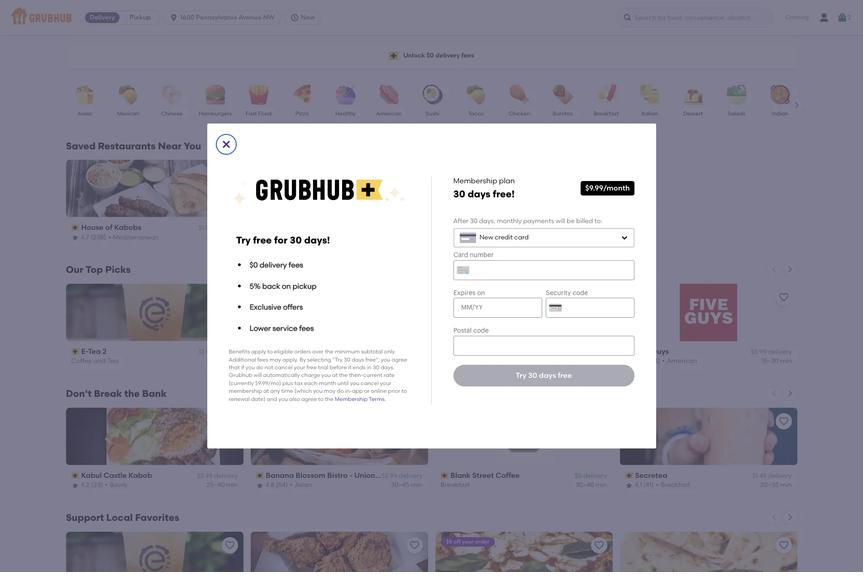 Task type: describe. For each thing, give the bounding box(es) containing it.
membership for .
[[335, 396, 368, 402]]

and inside benefits apply to eligible orders over the minimum subtotal only. additional fees may apply. by selecting "try 30 days free", you agree that if you do not cancel your free trial before it ends in 30 days, grubhub will automatically charge you at the then-current rate (currently $9.99/mo) plus tax each month until you cancel your membership at any time (which you may do in-app or online prior to renewal date) and you also agree to the
[[267, 396, 277, 402]]

svg image for now
[[290, 13, 299, 22]]

(23)
[[91, 481, 103, 489]]

the down "month"
[[325, 396, 334, 402]]

membership logo image
[[233, 176, 405, 205]]

0 vertical spatial coffee
[[71, 357, 92, 365]]

• bowls
[[105, 481, 127, 489]]

0 vertical spatial asian
[[78, 110, 92, 117]]

the left bank
[[124, 388, 140, 399]]

• american for 4.5 (245)
[[294, 357, 329, 365]]

blank
[[451, 471, 471, 480]]

4.1 (41)
[[635, 481, 654, 489]]

• down guys
[[662, 357, 665, 365]]

1 vertical spatial may
[[324, 388, 336, 394]]

the up until
[[339, 372, 348, 379]]

$1.99 for kabobs
[[198, 224, 213, 232]]

1 horizontal spatial 20–35 min
[[576, 357, 607, 365]]

card
[[514, 234, 529, 241]]

italian image
[[634, 85, 666, 105]]

credit
[[495, 234, 513, 241]]

you down then-
[[350, 380, 360, 387]]

chinese image
[[156, 85, 188, 105]]

• right (4)
[[471, 357, 473, 365]]

pickup
[[130, 14, 151, 21]]

25–40 min
[[206, 481, 238, 489]]

healthy
[[335, 110, 356, 117]]

american down 'american' image
[[376, 110, 402, 117]]

subscription pass image for our top picks
[[256, 349, 264, 355]]

$0.99 delivery for subway
[[566, 348, 607, 356]]

0 horizontal spatial agree
[[301, 396, 317, 402]]

subscription pass image for don't break the bank
[[256, 473, 264, 479]]

2 horizontal spatial to
[[402, 388, 407, 394]]

you up "month"
[[321, 372, 331, 379]]

1600
[[180, 14, 194, 21]]

$0.99 for subway
[[566, 348, 582, 356]]

free",
[[366, 357, 380, 363]]

star icon image left 4.7 (484)
[[625, 358, 633, 365]]

payments
[[523, 218, 554, 225]]

30–45 min for house of kabobs
[[206, 233, 238, 241]]

30–45 for banana blossom bistro - union market dc
[[391, 481, 410, 489]]

5%
[[250, 282, 261, 290]]

5% back on pickup
[[250, 282, 317, 290]]

in-
[[345, 388, 352, 394]]

chick-fil-a
[[266, 347, 304, 356]]

1 horizontal spatial cancel
[[361, 380, 379, 387]]

$1.49 delivery for secretea
[[753, 472, 792, 480]]

0 vertical spatial tea
[[88, 347, 101, 356]]

0 horizontal spatial cancel
[[275, 364, 293, 371]]

$1.49 delivery for e-tea 2
[[198, 348, 238, 356]]

renewal
[[229, 396, 250, 402]]

until
[[337, 380, 349, 387]]

our top picks
[[66, 264, 131, 275]]

the right over
[[325, 349, 334, 355]]

grubhub plus flag logo image
[[389, 51, 400, 60]]

order
[[475, 539, 489, 545]]

orders
[[294, 349, 311, 355]]

five guys logo image
[[680, 284, 737, 341]]

sushi
[[426, 110, 439, 117]]

ends
[[353, 364, 366, 371]]

avenue
[[239, 14, 262, 21]]

terms
[[369, 396, 385, 402]]

4.7 (238)
[[81, 233, 106, 241]]

if
[[241, 364, 244, 371]]

coffee and tea
[[71, 357, 118, 365]]

union
[[354, 471, 375, 480]]

or
[[364, 388, 370, 394]]

• for chick-fil-a
[[294, 357, 296, 365]]

caret right icon image for don't break the bank
[[787, 390, 794, 397]]

star icon image for bistro
[[256, 482, 263, 489]]

$1.49 for e-tea 2
[[198, 348, 213, 356]]

4.1
[[635, 481, 642, 489]]

trial
[[318, 364, 328, 371]]

hamburgers
[[199, 110, 232, 117]]

saved restaurants near you
[[66, 140, 201, 152]]

2 button
[[837, 10, 852, 26]]

also
[[289, 396, 300, 402]]

4.5 (245)
[[266, 357, 291, 365]]

local
[[106, 512, 133, 523]]

0 horizontal spatial to
[[267, 349, 273, 355]]

subscription pass image left secretea
[[625, 473, 633, 479]]

(currently
[[229, 380, 254, 387]]

min for e-tea 2
[[226, 357, 238, 365]]

saved
[[66, 140, 96, 152]]

svg image inside 1600 pennsylvania avenue nw button
[[169, 13, 178, 22]]

burritos image
[[547, 85, 579, 105]]

salads
[[728, 110, 746, 117]]

min for kabul castle kabob
[[226, 481, 238, 489]]

2 horizontal spatial breakfast
[[661, 481, 690, 489]]

catering button
[[779, 7, 815, 28]]

support
[[66, 512, 104, 523]]

before
[[330, 364, 347, 371]]

house of kabobs
[[81, 223, 141, 232]]

15–30 min
[[762, 357, 792, 365]]

1 horizontal spatial do
[[337, 388, 344, 394]]

4.8
[[266, 481, 275, 489]]

kabob
[[129, 471, 152, 480]]

you down only.
[[381, 357, 390, 363]]

$0 delivery
[[575, 472, 607, 480]]

breakfast image
[[591, 85, 622, 105]]

then-
[[349, 372, 363, 379]]

chicken image
[[504, 85, 535, 105]]

american image
[[373, 85, 405, 105]]

off
[[454, 539, 461, 545]]

banana blossom bistro - union market dc
[[266, 471, 415, 480]]

market
[[377, 471, 402, 480]]

$9.99/mo)
[[255, 380, 281, 387]]

(which
[[295, 388, 312, 394]]

additional
[[229, 357, 256, 363]]

$1.99 delivery for chick-fil-a
[[383, 348, 423, 356]]

sushi image
[[417, 85, 448, 105]]

2 horizontal spatial svg image
[[621, 234, 628, 241]]

subscription pass image for house
[[71, 225, 79, 231]]

subscription pass image for kabul
[[71, 473, 79, 479]]

dessert
[[683, 110, 703, 117]]

1 horizontal spatial your
[[380, 380, 391, 387]]

1 vertical spatial svg image
[[221, 139, 232, 150]]

of
[[105, 223, 112, 232]]

don't break the bank
[[66, 388, 167, 399]]

app
[[352, 388, 363, 394]]

castle
[[104, 471, 127, 480]]

30–40
[[576, 481, 594, 489]]

• american for 4.7 (484)
[[662, 357, 697, 365]]

caret left icon image for our top picks
[[770, 266, 778, 273]]

1 horizontal spatial asian
[[295, 481, 312, 489]]

hamburgers image
[[199, 85, 231, 105]]

back
[[262, 282, 280, 290]]

1 horizontal spatial tea
[[107, 357, 118, 365]]

$0 for $0 delivery fees
[[250, 261, 258, 269]]

you down each
[[313, 388, 323, 394]]

in
[[367, 364, 372, 371]]

0 vertical spatial and
[[94, 357, 106, 365]]

try free for 30 days!
[[236, 234, 330, 246]]

1 horizontal spatial svg image
[[624, 13, 633, 22]]

days inside benefits apply to eligible orders over the minimum subtotal only. additional fees may apply. by selecting "try 30 days free", you agree that if you do not cancel your free trial before it ends in 30 days, grubhub will automatically charge you at the then-current rate (currently $9.99/mo) plus tax each month until you cancel your membership at any time (which you may do in-app or online prior to renewal date) and you also agree to the
[[352, 357, 364, 363]]

healthy image
[[330, 85, 361, 105]]

$5
[[446, 539, 452, 545]]

30 inside membership plan 30 days free!
[[453, 189, 465, 200]]

1 horizontal spatial will
[[556, 218, 565, 225]]

0 vertical spatial save this restaurant image
[[778, 416, 789, 427]]

new
[[480, 234, 493, 241]]

-
[[350, 471, 353, 480]]

free inside benefits apply to eligible orders over the minimum subtotal only. additional fees may apply. by selecting "try 30 days free", you agree that if you do not cancel your free trial before it ends in 30 days, grubhub will automatically charge you at the then-current rate (currently $9.99/mo) plus tax each month until you cancel your membership at any time (which you may do in-app or online prior to renewal date) and you also agree to the
[[307, 364, 317, 371]]

(54)
[[276, 481, 288, 489]]

bank
[[142, 388, 167, 399]]

billed
[[576, 218, 593, 225]]

star icon image left 4.1
[[625, 482, 633, 489]]

4.7 for 4.7 (238)
[[81, 233, 89, 241]]

a
[[299, 347, 304, 356]]

over
[[312, 349, 324, 355]]

0 vertical spatial days,
[[479, 218, 495, 225]]

five guys
[[635, 347, 669, 356]]

unlock $0 delivery fees
[[403, 52, 474, 59]]

0 vertical spatial $0
[[427, 52, 434, 59]]

plan
[[499, 177, 515, 185]]

min for house of kabobs
[[226, 233, 238, 241]]

indian
[[772, 110, 789, 117]]

plus
[[283, 380, 293, 387]]

exclusive offers
[[250, 303, 303, 312]]

dc
[[404, 471, 415, 480]]

star icon image for kabobs
[[71, 234, 79, 241]]



Task type: locate. For each thing, give the bounding box(es) containing it.
$0.99 for five guys
[[751, 348, 767, 356]]

• american down guys
[[662, 357, 697, 365]]

1 horizontal spatial free
[[307, 364, 317, 371]]

kabul castle kabob
[[81, 471, 152, 480]]

guys
[[651, 347, 669, 356]]

4.7 down five
[[635, 357, 643, 365]]

0 horizontal spatial save this restaurant image
[[594, 540, 605, 551]]

membership inside membership plan 30 days free!
[[453, 177, 497, 185]]

0 horizontal spatial tea
[[88, 347, 101, 356]]

do
[[256, 364, 263, 371], [337, 388, 344, 394]]

mexican image
[[113, 85, 144, 105]]

do left in-
[[337, 388, 344, 394]]

1 vertical spatial tea
[[107, 357, 118, 365]]

1 vertical spatial coffee
[[496, 471, 520, 480]]

unlock
[[403, 52, 425, 59]]

save this restaurant image
[[594, 292, 605, 303], [778, 292, 789, 303], [224, 540, 235, 551], [409, 540, 420, 551], [778, 540, 789, 551]]

your
[[294, 364, 305, 371], [380, 380, 391, 387], [462, 539, 474, 545]]

2 horizontal spatial days
[[539, 371, 556, 380]]

1 horizontal spatial 4.7
[[635, 357, 643, 365]]

0 vertical spatial subscription pass image
[[256, 349, 264, 355]]

2 • american from the left
[[662, 357, 697, 365]]

subway
[[451, 347, 479, 356]]

star icon image left 4.2
[[71, 482, 79, 489]]

days inside button
[[539, 371, 556, 380]]

try for try 30 days free
[[516, 371, 527, 380]]

$0 up 5%
[[250, 261, 258, 269]]

time
[[281, 388, 293, 394]]

.
[[385, 396, 386, 402]]

may
[[270, 357, 281, 363], [324, 388, 336, 394]]

svg image inside now 'button'
[[290, 13, 299, 22]]

0 horizontal spatial 30–45
[[206, 233, 225, 241]]

• for house of kabobs
[[108, 233, 111, 241]]

you down time
[[279, 396, 288, 402]]

membership up the free!
[[453, 177, 497, 185]]

caret left icon image for don't break the bank
[[770, 390, 778, 397]]

0 horizontal spatial $1.49 delivery
[[198, 348, 238, 356]]

$0 for $0 delivery
[[575, 472, 582, 480]]

• american down over
[[294, 357, 329, 365]]

delivery
[[436, 52, 460, 59], [214, 224, 238, 232], [260, 261, 287, 269], [214, 348, 238, 356], [399, 348, 423, 356], [584, 348, 607, 356], [768, 348, 792, 356], [214, 472, 238, 480], [399, 472, 423, 480], [584, 472, 607, 480], [768, 472, 792, 480]]

1 vertical spatial $1.49 delivery
[[753, 472, 792, 480]]

breakfast down the blank
[[441, 481, 470, 489]]

will up $9.99/mo) at the left bottom of page
[[254, 372, 262, 379]]

our
[[66, 264, 83, 275]]

0 horizontal spatial $0.99
[[566, 348, 582, 356]]

fees up "tacos" image
[[462, 52, 474, 59]]

subscription pass image
[[71, 225, 79, 231], [71, 349, 79, 355], [71, 473, 79, 479], [441, 473, 449, 479], [625, 473, 633, 479]]

30–40 min
[[576, 481, 607, 489]]

0 vertical spatial may
[[270, 357, 281, 363]]

pizza image
[[286, 85, 318, 105]]

4.7 (484)
[[635, 357, 660, 365]]

$1.99 delivery
[[198, 224, 238, 232], [383, 348, 423, 356]]

1 horizontal spatial 30–45 min
[[391, 481, 423, 489]]

dessert image
[[677, 85, 709, 105]]

only.
[[384, 349, 396, 355]]

may down "month"
[[324, 388, 336, 394]]

1 horizontal spatial $1.49 delivery
[[753, 472, 792, 480]]

american down over
[[299, 357, 329, 365]]

tea up don't break the bank
[[107, 357, 118, 365]]

new credit card
[[480, 234, 529, 241]]

0 horizontal spatial breakfast
[[441, 481, 470, 489]]

agree down (which
[[301, 396, 317, 402]]

salads image
[[721, 85, 753, 105]]

picks
[[105, 264, 131, 275]]

2 subscription pass image from the top
[[256, 473, 264, 479]]

1 caret left icon image from the top
[[770, 266, 778, 273]]

that
[[229, 364, 240, 371]]

1 horizontal spatial to
[[318, 396, 324, 402]]

1 vertical spatial $1.99 delivery
[[383, 348, 423, 356]]

• right (54)
[[290, 481, 293, 489]]

0 horizontal spatial days
[[352, 357, 364, 363]]

now button
[[284, 10, 325, 25]]

at down before
[[332, 372, 338, 379]]

after
[[453, 218, 469, 225]]

• for secretea
[[656, 481, 659, 489]]

cancel up automatically in the left bottom of the page
[[275, 364, 293, 371]]

days!
[[304, 234, 330, 246]]

to right prior
[[402, 388, 407, 394]]

breakfast down breakfast image
[[594, 110, 619, 117]]

1 vertical spatial days,
[[381, 364, 395, 371]]

street
[[472, 471, 494, 480]]

fees down apply
[[257, 357, 268, 363]]

15–30
[[762, 357, 779, 365]]

min for blank street coffee
[[596, 481, 607, 489]]

chicken
[[509, 110, 530, 117]]

1 $0.99 delivery from the left
[[566, 348, 607, 356]]

1 horizontal spatial days
[[468, 189, 491, 200]]

$0 right unlock
[[427, 52, 434, 59]]

free
[[253, 234, 272, 246], [307, 364, 317, 371], [558, 371, 572, 380]]

1 horizontal spatial 30–45
[[391, 481, 410, 489]]

1 vertical spatial agree
[[301, 396, 317, 402]]

service
[[273, 324, 298, 333]]

$0.99 delivery
[[566, 348, 607, 356], [751, 348, 792, 356]]

eligible
[[274, 349, 293, 355]]

min for secretea
[[781, 481, 792, 489]]

star icon image down apply
[[256, 358, 263, 365]]

main navigation navigation
[[0, 0, 863, 35]]

to up 4.5
[[267, 349, 273, 355]]

membership down in-
[[335, 396, 368, 402]]

star icon image left 4.7 (238)
[[71, 234, 79, 241]]

0 vertical spatial 4.7
[[81, 233, 89, 241]]

$0.99 up 15–30
[[751, 348, 767, 356]]

will inside benefits apply to eligible orders over the minimum subtotal only. additional fees may apply. by selecting "try 30 days free", you agree that if you do not cancel your free trial before it ends in 30 days, grubhub will automatically charge you at the then-current rate (currently $9.99/mo) plus tax each month until you cancel your membership at any time (which you may do in-app or online prior to renewal date) and you also agree to the
[[254, 372, 262, 379]]

0 horizontal spatial free
[[253, 234, 272, 246]]

2 horizontal spatial 20–35 min
[[761, 481, 792, 489]]

$0 delivery fees
[[250, 261, 303, 269]]

asian image
[[69, 85, 101, 105]]

0 horizontal spatial coffee
[[71, 357, 92, 365]]

may down the chick-
[[270, 357, 281, 363]]

2 vertical spatial to
[[318, 396, 324, 402]]

$2.99 delivery
[[382, 472, 423, 480]]

0 vertical spatial your
[[294, 364, 305, 371]]

1 vertical spatial and
[[267, 396, 277, 402]]

0 vertical spatial at
[[332, 372, 338, 379]]

exclusive
[[250, 303, 281, 312]]

support local favorites
[[66, 512, 179, 523]]

not
[[265, 364, 273, 371]]

blank street coffee logo image
[[495, 408, 553, 465]]

2 vertical spatial caret left icon image
[[770, 514, 778, 521]]

1 vertical spatial asian
[[295, 481, 312, 489]]

indian image
[[764, 85, 796, 105]]

2 $0.99 delivery from the left
[[751, 348, 792, 356]]

1 vertical spatial 30–45
[[391, 481, 410, 489]]

your down rate
[[380, 380, 391, 387]]

2 vertical spatial $0
[[575, 472, 582, 480]]

coffee right street
[[496, 471, 520, 480]]

0 vertical spatial $1.49 delivery
[[198, 348, 238, 356]]

caret left icon image for support local favorites
[[770, 514, 778, 521]]

4.7 down house
[[81, 233, 89, 241]]

after 30 days, monthly payments will be billed to:
[[453, 218, 603, 225]]

apply
[[251, 349, 266, 355]]

american
[[376, 110, 402, 117], [299, 357, 329, 365], [476, 357, 506, 365], [667, 357, 697, 365]]

save this restaurant image
[[778, 416, 789, 427], [594, 540, 605, 551]]

1 horizontal spatial 2
[[848, 14, 852, 21]]

30–45 min for banana blossom bistro - union market dc
[[391, 481, 423, 489]]

1 vertical spatial $0
[[250, 261, 258, 269]]

2 $0.99 from the left
[[751, 348, 767, 356]]

fees inside benefits apply to eligible orders over the minimum subtotal only. additional fees may apply. by selecting "try 30 days free", you agree that if you do not cancel your free trial before it ends in 30 days, grubhub will automatically charge you at the then-current rate (currently $9.99/mo) plus tax each month until you cancel your membership at any time (which you may do in-app or online prior to renewal date) and you also agree to the
[[257, 357, 268, 363]]

caret left icon image
[[770, 266, 778, 273], [770, 390, 778, 397], [770, 514, 778, 521]]

• right (23)
[[105, 481, 108, 489]]

• for kabul castle kabob
[[105, 481, 108, 489]]

• right (41)
[[656, 481, 659, 489]]

4.5
[[266, 357, 275, 365]]

coffee down e-
[[71, 357, 92, 365]]

0 vertical spatial $1.49
[[198, 348, 213, 356]]

grubhub
[[229, 372, 252, 379]]

it
[[348, 364, 352, 371]]

2 horizontal spatial $0
[[575, 472, 582, 480]]

to:
[[595, 218, 603, 225]]

0 horizontal spatial svg image
[[290, 13, 299, 22]]

do left 'not'
[[256, 364, 263, 371]]

tacos image
[[460, 85, 492, 105]]

minimum
[[335, 349, 360, 355]]

free inside button
[[558, 371, 572, 380]]

your down 'by'
[[294, 364, 305, 371]]

1 vertical spatial cancel
[[361, 380, 379, 387]]

will left be
[[556, 218, 565, 225]]

0 horizontal spatial 30–45 min
[[206, 233, 238, 241]]

asian
[[78, 110, 92, 117], [295, 481, 312, 489]]

1 vertical spatial try
[[516, 371, 527, 380]]

top
[[86, 264, 103, 275]]

1 horizontal spatial agree
[[392, 357, 407, 363]]

0 horizontal spatial $1.49
[[198, 348, 213, 356]]

0 vertical spatial to
[[267, 349, 273, 355]]

agree
[[392, 357, 407, 363], [301, 396, 317, 402]]

1 horizontal spatial and
[[267, 396, 277, 402]]

tea up coffee and tea at the bottom
[[88, 347, 101, 356]]

mexican
[[117, 110, 139, 117]]

$1.49
[[198, 348, 213, 356], [753, 472, 767, 480]]

$9.99/month
[[586, 184, 630, 192]]

fees up "pickup"
[[289, 261, 303, 269]]

$1.49 for secretea
[[753, 472, 767, 480]]

automatically
[[263, 372, 300, 379]]

nw
[[263, 14, 275, 21]]

days, up new
[[479, 218, 495, 225]]

"try
[[332, 357, 343, 363]]

• down of
[[108, 233, 111, 241]]

fast food image
[[243, 85, 275, 105]]

$0.99 up "try 30 days free"
[[566, 348, 582, 356]]

cancel up or
[[361, 380, 379, 387]]

svg image inside 2 button
[[837, 12, 848, 23]]

1 vertical spatial will
[[254, 372, 262, 379]]

1 • american from the left
[[294, 357, 329, 365]]

30 inside button
[[528, 371, 537, 380]]

1 horizontal spatial save this restaurant image
[[778, 416, 789, 427]]

subscription pass image left kabul
[[71, 473, 79, 479]]

1 horizontal spatial $1.49
[[753, 472, 767, 480]]

to down "month"
[[318, 396, 324, 402]]

2 inside button
[[848, 14, 852, 21]]

try for try free for 30 days!
[[236, 234, 251, 246]]

1600 pennsylvania avenue nw button
[[163, 10, 284, 25]]

on
[[282, 282, 291, 290]]

coffee
[[71, 357, 92, 365], [496, 471, 520, 480]]

0 horizontal spatial $0.99 delivery
[[566, 348, 607, 356]]

$0 up 30–40
[[575, 472, 582, 480]]

20–35
[[206, 357, 225, 365], [391, 357, 410, 365], [576, 357, 594, 365], [761, 481, 779, 489]]

days, up rate
[[381, 364, 395, 371]]

try
[[236, 234, 251, 246], [516, 371, 527, 380]]

4.7 for 4.7 (484)
[[635, 357, 643, 365]]

offers
[[283, 303, 303, 312]]

0 horizontal spatial do
[[256, 364, 263, 371]]

star icon image for kabob
[[71, 482, 79, 489]]

mediterranean
[[113, 233, 159, 241]]

$1.99 for a
[[383, 348, 397, 356]]

$1.99
[[198, 224, 213, 232], [383, 348, 397, 356]]

1 horizontal spatial membership
[[453, 177, 497, 185]]

at down $9.99/mo) at the left bottom of page
[[263, 388, 269, 394]]

svg image
[[837, 12, 848, 23], [290, 13, 299, 22], [624, 13, 633, 22]]

2 horizontal spatial svg image
[[837, 12, 848, 23]]

1 horizontal spatial $0.99 delivery
[[751, 348, 792, 356]]

caret right icon image
[[793, 101, 801, 109], [787, 266, 794, 273], [787, 390, 794, 397], [787, 514, 794, 521]]

2
[[848, 14, 852, 21], [103, 347, 107, 356]]

0 vertical spatial try
[[236, 234, 251, 246]]

current
[[363, 372, 382, 379]]

0 horizontal spatial $1.99 delivery
[[198, 224, 238, 232]]

1 subscription pass image from the top
[[256, 349, 264, 355]]

0 horizontal spatial 4.7
[[81, 233, 89, 241]]

0 horizontal spatial 2
[[103, 347, 107, 356]]

membership for 30
[[453, 177, 497, 185]]

0 horizontal spatial will
[[254, 372, 262, 379]]

1 vertical spatial to
[[402, 388, 407, 394]]

1 horizontal spatial $0
[[427, 52, 434, 59]]

breakfast down secretea
[[661, 481, 690, 489]]

caret right icon image for our top picks
[[787, 266, 794, 273]]

try inside button
[[516, 371, 527, 380]]

try 30 days free
[[516, 371, 572, 380]]

0 vertical spatial do
[[256, 364, 263, 371]]

american right (4)
[[476, 357, 506, 365]]

pickup
[[293, 282, 317, 290]]

1 horizontal spatial • american
[[662, 357, 697, 365]]

0 vertical spatial agree
[[392, 357, 407, 363]]

agree down only.
[[392, 357, 407, 363]]

1 vertical spatial subscription pass image
[[256, 473, 264, 479]]

0 vertical spatial 30–45
[[206, 233, 225, 241]]

subscription pass image
[[256, 349, 264, 355], [256, 473, 264, 479]]

1 vertical spatial 4.7
[[635, 357, 643, 365]]

0 vertical spatial caret left icon image
[[770, 266, 778, 273]]

days, inside benefits apply to eligible orders over the minimum subtotal only. additional fees may apply. by selecting "try 30 days free", you agree that if you do not cancel your free trial before it ends in 30 days, grubhub will automatically charge you at the then-current rate (currently $9.99/mo) plus tax each month until you cancel your membership at any time (which you may do in-app or online prior to renewal date) and you also agree to the
[[381, 364, 395, 371]]

you right the if on the left bottom of the page
[[246, 364, 255, 371]]

apply.
[[282, 357, 298, 363]]

2 vertical spatial days
[[539, 371, 556, 380]]

1 vertical spatial days
[[352, 357, 364, 363]]

1 vertical spatial $1.49
[[753, 472, 767, 480]]

pennsylvania
[[196, 14, 237, 21]]

• left 'by'
[[294, 357, 296, 365]]

0 horizontal spatial 20–35 min
[[206, 357, 238, 365]]

20–35 min for secretea
[[761, 481, 792, 489]]

2 caret left icon image from the top
[[770, 390, 778, 397]]

1 horizontal spatial breakfast
[[594, 110, 619, 117]]

2 vertical spatial your
[[462, 539, 474, 545]]

1 $0.99 from the left
[[566, 348, 582, 356]]

asian down blossom
[[295, 481, 312, 489]]

$0
[[427, 52, 434, 59], [250, 261, 258, 269], [575, 472, 582, 480]]

0 horizontal spatial $1.99
[[198, 224, 213, 232]]

star icon image left 4.8
[[256, 482, 263, 489]]

4.7
[[81, 233, 89, 241], [635, 357, 643, 365]]

now
[[301, 14, 315, 21]]

asian down asian 'image' at the top left of page
[[78, 110, 92, 117]]

0 horizontal spatial at
[[263, 388, 269, 394]]

min for banana blossom bistro - union market dc
[[411, 481, 423, 489]]

caret right icon image for support local favorites
[[787, 514, 794, 521]]

favorites
[[135, 512, 179, 523]]

3 caret left icon image from the top
[[770, 514, 778, 521]]

subscription pass image for blank
[[441, 473, 449, 479]]

30–45 for house of kabobs
[[206, 233, 225, 241]]

svg image for 2
[[837, 12, 848, 23]]

subscription pass image for e-
[[71, 349, 79, 355]]

days inside membership plan 30 days free!
[[468, 189, 491, 200]]

2 vertical spatial svg image
[[621, 234, 628, 241]]

subscription pass image left house
[[71, 225, 79, 231]]

1 vertical spatial at
[[263, 388, 269, 394]]

0 horizontal spatial asian
[[78, 110, 92, 117]]

subscription pass image left the chick-
[[256, 349, 264, 355]]

0 horizontal spatial • american
[[294, 357, 329, 365]]

subscription pass image left the blank
[[441, 473, 449, 479]]

2 horizontal spatial your
[[462, 539, 474, 545]]

american down guys
[[667, 357, 697, 365]]

membership plan 30 days free!
[[453, 177, 515, 200]]

$1.99 delivery for house of kabobs
[[198, 224, 238, 232]]

star icon image for a
[[256, 358, 263, 365]]

0 vertical spatial $1.99
[[198, 224, 213, 232]]

1 horizontal spatial coffee
[[496, 471, 520, 480]]

$0.99 delivery for five guys
[[751, 348, 792, 356]]

20–35 min for e-tea 2
[[206, 357, 238, 365]]

1 horizontal spatial at
[[332, 372, 338, 379]]

svg image
[[169, 13, 178, 22], [221, 139, 232, 150], [621, 234, 628, 241]]

and down any
[[267, 396, 277, 402]]

fast
[[246, 110, 257, 117]]

any
[[270, 388, 280, 394]]

star icon image
[[71, 234, 79, 241], [256, 358, 263, 365], [625, 358, 633, 365], [71, 482, 79, 489], [256, 482, 263, 489], [625, 482, 633, 489]]

burritos
[[553, 110, 573, 117]]

fees right service
[[299, 324, 314, 333]]

subscription pass image left banana at left
[[256, 473, 264, 479]]

rate
[[384, 372, 395, 379]]

month
[[319, 380, 336, 387]]

• for banana blossom bistro - union market dc
[[290, 481, 293, 489]]

0 vertical spatial svg image
[[169, 13, 178, 22]]

membership terms link
[[335, 396, 385, 402]]

your right off
[[462, 539, 474, 545]]

1 vertical spatial $1.99
[[383, 348, 397, 356]]

tacos
[[468, 110, 484, 117]]

pizza
[[296, 110, 309, 117]]

you
[[184, 140, 201, 152]]

subscription pass image left e-
[[71, 349, 79, 355]]

delivery
[[90, 14, 115, 21]]

and down the e-tea 2
[[94, 357, 106, 365]]

1 horizontal spatial try
[[516, 371, 527, 380]]

1600 pennsylvania avenue nw
[[180, 14, 275, 21]]

0 vertical spatial membership
[[453, 177, 497, 185]]



Task type: vqa. For each thing, say whether or not it's contained in the screenshot.
$1.99 related to A
yes



